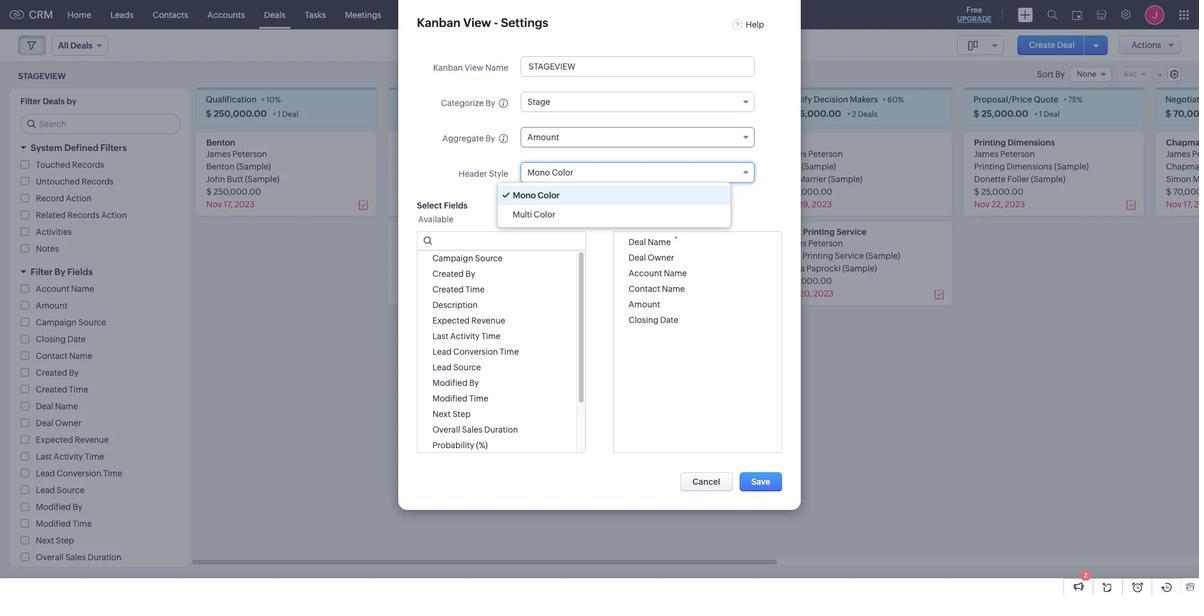 Task type: locate. For each thing, give the bounding box(es) containing it.
70,000.00 up 'amount' field on the top
[[597, 109, 645, 119]]

system
[[31, 143, 62, 153]]

2 chemel from the top
[[590, 162, 621, 172]]

0 vertical spatial step
[[452, 410, 471, 419]]

contact
[[629, 284, 660, 294], [36, 352, 67, 361]]

reports link
[[429, 0, 479, 29]]

1 vertical spatial action
[[101, 211, 127, 220]]

and up wieser
[[427, 162, 443, 172]]

1 vertical spatial step
[[56, 536, 74, 546]]

overall up probability
[[433, 425, 460, 435]]

60 %
[[888, 96, 904, 105]]

last inside campaign source created by created time description expected revenue last activity time lead conversion time lead source modified by modified time next step overall sales duration probability (%)
[[433, 332, 449, 341]]

1 vertical spatial closing
[[36, 335, 66, 345]]

printing up paprocki
[[802, 252, 833, 261]]

deal owner account name contact name amount closing date
[[629, 253, 687, 325]]

conversion inside campaign source created by created time description expected revenue last activity time lead conversion time lead source modified by modified time next step overall sales duration probability (%)
[[453, 347, 498, 357]]

1 vertical spatial feltz
[[782, 252, 801, 261]]

1 vertical spatial overall
[[36, 553, 64, 563]]

1 horizontal spatial owner
[[648, 253, 674, 263]]

2023 inside 'feltz printing service james peterson feltz printing service (sample) capla paprocki (sample) $ 45,000.00 nov 20, 2023'
[[813, 289, 834, 299]]

2 for $ 100,000.00
[[469, 110, 473, 119]]

1 horizontal spatial activity
[[450, 332, 480, 341]]

closing
[[629, 315, 659, 325], [36, 335, 66, 345]]

1 1 deal from the left
[[278, 110, 298, 119]]

2 % from the left
[[476, 96, 482, 105]]

-
[[494, 16, 498, 29]]

view
[[463, 16, 491, 29], [465, 63, 484, 73]]

crm link
[[10, 8, 53, 21]]

2 1 from the left
[[656, 110, 659, 119]]

45,000.00 inside 'feltz printing service james peterson feltz printing service (sample) capla paprocki (sample) $ 45,000.00 nov 20, 2023'
[[789, 277, 832, 286]]

by for filter by fields
[[55, 267, 65, 277]]

2 17, from the left
[[608, 200, 617, 210]]

james inside truhlar and truhlar attys james peterson truhlar and truhlar (sample) sage wieser (sample) $ 45,000.00 nov 17, 2023
[[398, 150, 423, 159]]

create deal
[[1029, 40, 1075, 50]]

revenue inside campaign source created by created time description expected revenue last activity time lead conversion time lead source modified by modified time next step overall sales duration probability (%)
[[471, 316, 505, 326]]

0 vertical spatial fields
[[444, 201, 468, 211]]

chemel up chemel (sample) link
[[590, 138, 621, 148]]

70,00
[[1173, 109, 1199, 119]]

owner down deal name *
[[648, 253, 674, 263]]

1 vertical spatial view
[[465, 63, 484, 73]]

(sample) right marrier
[[828, 175, 863, 184]]

campaign for campaign source created by created time description expected revenue last activity time lead conversion time lead source modified by modified time next step overall sales duration probability (%)
[[433, 254, 473, 263]]

0 horizontal spatial next
[[36, 536, 54, 546]]

color for mono color option
[[538, 191, 560, 200]]

list box
[[498, 183, 731, 227]]

0 vertical spatial action
[[66, 194, 92, 204]]

peterson up king (sample) link
[[808, 150, 843, 159]]

0 vertical spatial 45,000.00
[[405, 187, 448, 197]]

owner inside deal owner account name contact name amount closing date
[[648, 253, 674, 263]]

70,000.00 down venere
[[597, 187, 640, 197]]

$ 250,000.00
[[206, 109, 267, 119]]

james up sage
[[398, 150, 423, 159]]

james inside chanay james peterson chanay (sample) josephine darakjy (sample) $ 55,000.00 nov 18, 2023
[[398, 239, 423, 249]]

1 vertical spatial kanban
[[433, 63, 463, 73]]

james up mono color option
[[590, 175, 615, 184]]

feltz down 19,
[[782, 228, 801, 237]]

deal down multi color option
[[629, 237, 646, 247]]

1 vertical spatial revenue
[[75, 436, 109, 445]]

marrier
[[798, 175, 826, 184]]

filter
[[20, 97, 41, 106], [31, 267, 53, 277]]

2 deals
[[469, 110, 495, 119], [852, 110, 878, 119]]

contact up created by
[[36, 352, 67, 361]]

chanay up josephine in the top of the page
[[398, 252, 428, 261]]

2023 right 20,
[[813, 289, 834, 299]]

deal right create
[[1057, 40, 1075, 50]]

1 70,000.00 from the top
[[597, 109, 645, 119]]

sales down next step
[[65, 553, 86, 563]]

nov
[[398, 200, 414, 210], [590, 200, 606, 210], [782, 200, 798, 210], [1166, 200, 1182, 210], [398, 289, 414, 299], [782, 289, 798, 299]]

chapma up simon m link
[[1166, 162, 1199, 172]]

records down record action
[[67, 211, 99, 220]]

style
[[489, 169, 508, 179]]

peterson inside 'feltz printing service james peterson feltz printing service (sample) capla paprocki (sample) $ 45,000.00 nov 20, 2023'
[[808, 239, 843, 249]]

by inside dropdown button
[[55, 267, 65, 277]]

1 vertical spatial duration
[[88, 553, 121, 563]]

modified by
[[36, 503, 82, 512]]

nov left 19,
[[782, 200, 798, 210]]

peterson for chemel james peterson chemel (sample) james venere (sample) $ 70,000.00 nov 17, 2023
[[616, 150, 651, 159]]

0 horizontal spatial fields
[[67, 267, 93, 277]]

step down modified time
[[56, 536, 74, 546]]

2 70,000.00 from the top
[[597, 187, 640, 197]]

2 2 deals from the left
[[852, 110, 878, 119]]

modified
[[433, 379, 468, 388], [433, 394, 468, 404], [36, 503, 71, 512], [36, 520, 71, 529]]

(sample) down feltz printing service (sample) link
[[842, 264, 877, 274]]

2023 for king james peterson king (sample) kris marrier (sample) $ 60,000.00 nov 19, 2023
[[812, 200, 832, 210]]

step up probability
[[452, 410, 471, 419]]

0 horizontal spatial 1 deal
[[278, 110, 298, 119]]

source for campaign source
[[78, 318, 106, 328]]

contacts link
[[143, 0, 198, 29]]

2
[[469, 110, 473, 119], [852, 110, 856, 119], [1084, 572, 1088, 579]]

james down king link
[[782, 150, 807, 159]]

0 vertical spatial expected
[[433, 316, 470, 326]]

chapma link
[[1166, 138, 1199, 148], [1166, 162, 1199, 172]]

nov down 70,000
[[1166, 200, 1182, 210]]

2023 up available
[[426, 200, 447, 210]]

1 vertical spatial 20
[[1194, 200, 1199, 210]]

conversion down last activity time
[[57, 469, 101, 479]]

0 horizontal spatial overall
[[36, 553, 64, 563]]

james inside king james peterson king (sample) kris marrier (sample) $ 60,000.00 nov 19, 2023
[[782, 150, 807, 159]]

expected inside campaign source created by created time description expected revenue last activity time lead conversion time lead source modified by modified time next step overall sales duration probability (%)
[[433, 316, 470, 326]]

$ down sage
[[398, 187, 404, 197]]

1 horizontal spatial amount
[[528, 133, 559, 142]]

$ down kris
[[782, 187, 788, 197]]

2 horizontal spatial amount
[[629, 300, 660, 309]]

2 deals for 105,000.00
[[852, 110, 878, 119]]

0 horizontal spatial 2
[[469, 110, 473, 119]]

0 horizontal spatial date
[[67, 335, 86, 345]]

1 horizontal spatial step
[[452, 410, 471, 419]]

1 vertical spatial chapma link
[[1166, 162, 1199, 172]]

2 chapma from the top
[[1166, 162, 1199, 172]]

profile image
[[1145, 5, 1164, 24]]

chemel link
[[590, 138, 621, 148]]

system defined filters
[[31, 143, 127, 153]]

1 horizontal spatial next
[[433, 410, 451, 419]]

created by
[[36, 369, 79, 378]]

king up kris
[[782, 162, 800, 172]]

chanay down available
[[398, 228, 429, 237]]

cancel
[[693, 478, 720, 487]]

overall
[[433, 425, 460, 435], [36, 553, 64, 563]]

leads link
[[101, 0, 143, 29]]

kanban
[[417, 16, 461, 29], [433, 63, 463, 73]]

17, inside chapma james pe chapma simon m $ 70,000 nov 17, 20
[[1183, 200, 1193, 210]]

by
[[1055, 70, 1065, 79], [486, 98, 495, 108], [486, 134, 495, 143], [55, 267, 65, 277], [466, 269, 475, 279], [69, 369, 79, 378], [469, 379, 479, 388], [73, 503, 82, 512]]

sort
[[1037, 70, 1054, 79]]

70,000.00 inside chemel james peterson chemel (sample) james venere (sample) $ 70,000.00 nov 17, 2023
[[597, 187, 640, 197]]

1 horizontal spatial duration
[[484, 425, 518, 435]]

feltz printing service james peterson feltz printing service (sample) capla paprocki (sample) $ 45,000.00 nov 20, 2023
[[782, 228, 900, 299]]

% for $ 105,000.00
[[898, 96, 904, 105]]

king link
[[782, 138, 801, 148]]

deal up deal owner
[[36, 402, 53, 412]]

duration up (%)
[[484, 425, 518, 435]]

2023 for chemel james peterson chemel (sample) james venere (sample) $ 70,000.00 nov 17, 2023
[[618, 200, 639, 210]]

Kanban View Name text field
[[522, 57, 754, 76]]

1 vertical spatial owner
[[55, 419, 82, 428]]

20
[[466, 96, 476, 105], [1194, 200, 1199, 210]]

create deal button
[[1017, 35, 1087, 55]]

feltz printing service (sample) link
[[782, 252, 900, 261]]

1 vertical spatial date
[[67, 335, 86, 345]]

name inside deal name *
[[648, 237, 671, 247]]

created up description
[[433, 285, 464, 295]]

1 horizontal spatial revenue
[[471, 316, 505, 326]]

17, down 70,000
[[1183, 200, 1193, 210]]

0 vertical spatial sales
[[462, 425, 482, 435]]

activity inside campaign source created by created time description expected revenue last activity time lead conversion time lead source modified by modified time next step overall sales duration probability (%)
[[450, 332, 480, 341]]

3 17, from the left
[[1183, 200, 1193, 210]]

chapma link up pe
[[1166, 138, 1199, 148]]

activities
[[36, 228, 72, 237]]

peterson inside chemel james peterson chemel (sample) james venere (sample) $ 70,000.00 nov 17, 2023
[[616, 150, 651, 159]]

0 horizontal spatial account
[[36, 285, 69, 294]]

peterson up chemel (sample) link
[[616, 150, 651, 159]]

service up feltz printing service (sample) link
[[837, 228, 867, 237]]

defined
[[64, 143, 98, 153]]

1 chanay from the top
[[398, 228, 429, 237]]

chemel james peterson chemel (sample) james venere (sample) $ 70,000.00 nov 17, 2023
[[590, 138, 680, 210]]

1 vertical spatial campaign
[[36, 318, 77, 328]]

0 vertical spatial mono
[[528, 168, 550, 178]]

deal down deal name *
[[629, 253, 646, 263]]

1 deal for $ 250,000.00
[[278, 110, 298, 119]]

nov left 18,
[[398, 289, 414, 299]]

0 vertical spatial account
[[629, 269, 662, 278]]

truhlar up sage wieser (sample) link
[[445, 162, 472, 172]]

james up capla
[[782, 239, 807, 249]]

none text field inside left panel 'element'
[[418, 232, 585, 250]]

accounts
[[207, 10, 245, 19]]

2 vertical spatial records
[[67, 211, 99, 220]]

peterson inside chanay james peterson chanay (sample) josephine darakjy (sample) $ 55,000.00 nov 18, 2023
[[424, 239, 459, 249]]

0 vertical spatial feltz
[[782, 228, 801, 237]]

next down modified time
[[36, 536, 54, 546]]

1 vertical spatial chanay
[[398, 252, 428, 261]]

45,000.00 up 20,
[[789, 277, 832, 286]]

3 1 deal from the left
[[1039, 110, 1060, 119]]

revenue
[[471, 316, 505, 326], [75, 436, 109, 445]]

0 vertical spatial view
[[463, 16, 491, 29]]

step
[[452, 410, 471, 419], [56, 536, 74, 546]]

1 horizontal spatial 1 deal
[[656, 110, 676, 119]]

mono up multi
[[513, 191, 536, 200]]

2023 inside chanay james peterson chanay (sample) josephine darakjy (sample) $ 55,000.00 nov 18, 2023
[[428, 289, 448, 299]]

None text field
[[418, 232, 585, 250]]

activity down expected revenue
[[54, 452, 83, 462]]

tasks
[[305, 10, 326, 19]]

1 vertical spatial king
[[782, 162, 800, 172]]

conversion down description
[[453, 347, 498, 357]]

deals down makers
[[858, 110, 878, 119]]

by for aggregate by
[[486, 134, 495, 143]]

records down touched records at the left top
[[82, 177, 114, 187]]

filter down notes
[[31, 267, 53, 277]]

view for -
[[463, 16, 491, 29]]

peterson up chanay (sample) link
[[424, 239, 459, 249]]

source
[[475, 254, 503, 263], [78, 318, 106, 328], [453, 363, 481, 373], [57, 486, 84, 496]]

view left the -
[[463, 16, 491, 29]]

3 1 from the left
[[1039, 110, 1042, 119]]

$ inside negotiat $ 70,00
[[1166, 109, 1171, 119]]

19,
[[800, 200, 810, 210]]

chemel (sample) link
[[590, 162, 657, 172]]

0 vertical spatial duration
[[484, 425, 518, 435]]

account down deal name *
[[629, 269, 662, 278]]

next up probability
[[433, 410, 451, 419]]

chemel down chemel link
[[590, 162, 621, 172]]

peterson down feltz printing service link
[[808, 239, 843, 249]]

1 for $ 70,000.00
[[656, 110, 659, 119]]

step inside campaign source created by created time description expected revenue last activity time lead conversion time lead source modified by modified time next step overall sales duration probability (%)
[[452, 410, 471, 419]]

1 horizontal spatial campaign
[[433, 254, 473, 263]]

account name
[[36, 285, 94, 294]]

records for related
[[67, 211, 99, 220]]

1 % from the left
[[275, 96, 281, 105]]

1 horizontal spatial closing
[[629, 315, 659, 325]]

0 vertical spatial king
[[782, 138, 801, 148]]

0 vertical spatial contact
[[629, 284, 660, 294]]

$ up chemel link
[[590, 109, 595, 119]]

1 horizontal spatial overall
[[433, 425, 460, 435]]

1 horizontal spatial 20
[[1194, 200, 1199, 210]]

view up 20 %
[[465, 63, 484, 73]]

0 horizontal spatial amount
[[36, 301, 68, 311]]

identify decision makers
[[782, 95, 878, 105]]

peterson inside king james peterson king (sample) kris marrier (sample) $ 60,000.00 nov 19, 2023
[[808, 150, 843, 159]]

next
[[433, 410, 451, 419], [36, 536, 54, 546]]

1 horizontal spatial 2
[[852, 110, 856, 119]]

1 right 25,000.00 at the right top of the page
[[1039, 110, 1042, 119]]

0 horizontal spatial revenue
[[75, 436, 109, 445]]

0 vertical spatial next
[[433, 410, 451, 419]]

deal inside deal owner account name contact name amount closing date
[[629, 253, 646, 263]]

$ 70,000.00
[[590, 109, 645, 119]]

feltz up capla
[[782, 252, 801, 261]]

0 vertical spatial chemel
[[590, 138, 621, 148]]

qualification
[[206, 95, 257, 105]]

1 17, from the left
[[416, 200, 425, 210]]

1 vertical spatial activity
[[54, 452, 83, 462]]

0 vertical spatial campaign
[[433, 254, 473, 263]]

1 vertical spatial chapma
[[1166, 162, 1199, 172]]

0 horizontal spatial campaign
[[36, 318, 77, 328]]

peterson
[[424, 150, 459, 159], [616, 150, 651, 159], [808, 150, 843, 159], [424, 239, 459, 249], [808, 239, 843, 249]]

0 vertical spatial kanban
[[417, 16, 461, 29]]

3 % from the left
[[898, 96, 904, 105]]

1 horizontal spatial 17,
[[608, 200, 617, 210]]

2023 inside chemel james peterson chemel (sample) james venere (sample) $ 70,000.00 nov 17, 2023
[[618, 200, 639, 210]]

1 vertical spatial color
[[538, 191, 560, 200]]

1 2 deals from the left
[[469, 110, 495, 119]]

owner for deal owner account name contact name amount closing date
[[648, 253, 674, 263]]

1 deal for $ 70,000.00
[[656, 110, 676, 119]]

1 for $ 250,000.00
[[278, 110, 281, 119]]

1 vertical spatial account
[[36, 285, 69, 294]]

fields
[[444, 201, 468, 211], [67, 267, 93, 277]]

$ 105,000.00
[[782, 109, 841, 119]]

source for campaign source created by created time description expected revenue last activity time lead conversion time lead source modified by modified time next step overall sales duration probability (%)
[[475, 254, 503, 263]]

campaign inside campaign source created by created time description expected revenue last activity time lead conversion time lead source modified by modified time next step overall sales duration probability (%)
[[433, 254, 473, 263]]

nov left 20,
[[782, 289, 798, 299]]

last down expected revenue
[[36, 452, 52, 462]]

mono color inside field
[[528, 168, 573, 178]]

notes
[[36, 244, 59, 254]]

0 vertical spatial overall
[[433, 425, 460, 435]]

$ down 'simon'
[[1166, 187, 1171, 197]]

tasks link
[[295, 0, 336, 29]]

expected
[[433, 316, 470, 326], [36, 436, 73, 445]]

1 deal for $ 25,000.00
[[1039, 110, 1060, 119]]

1 horizontal spatial contact
[[629, 284, 660, 294]]

kanban for kanban view - settings
[[417, 16, 461, 29]]

categorize by
[[441, 98, 495, 108]]

1 horizontal spatial last
[[433, 332, 449, 341]]

multi color option
[[498, 205, 731, 224]]

printing down 19,
[[803, 228, 835, 237]]

related
[[36, 211, 66, 220]]

0 vertical spatial owner
[[648, 253, 674, 263]]

closing inside deal owner account name contact name amount closing date
[[629, 315, 659, 325]]

sage wieser (sample) link
[[398, 175, 483, 184]]

filter inside dropdown button
[[31, 267, 53, 277]]

2 horizontal spatial 17,
[[1183, 200, 1193, 210]]

settings
[[501, 16, 548, 29]]

17, inside chemel james peterson chemel (sample) james venere (sample) $ 70,000.00 nov 17, 2023
[[608, 200, 617, 210]]

(sample) down "attys"
[[474, 162, 509, 172]]

deal name *
[[629, 235, 678, 247]]

1 down 10 %
[[278, 110, 281, 119]]

fields up account name
[[67, 267, 93, 277]]

date inside deal owner account name contact name amount closing date
[[660, 315, 678, 325]]

60,000.00
[[789, 187, 832, 197]]

1 vertical spatial contact
[[36, 352, 67, 361]]

1 horizontal spatial fields
[[444, 201, 468, 211]]

james inside chapma james pe chapma simon m $ 70,000 nov 17, 20
[[1166, 150, 1191, 159]]

1 horizontal spatial 2 deals
[[852, 110, 878, 119]]

1 1 from the left
[[278, 110, 281, 119]]

josephine darakjy (sample) link
[[398, 264, 505, 274]]

1 horizontal spatial expected
[[433, 316, 470, 326]]

1 horizontal spatial 1
[[656, 110, 659, 119]]

$ inside 'feltz printing service james peterson feltz printing service (sample) capla paprocki (sample) $ 45,000.00 nov 20, 2023'
[[782, 277, 788, 286]]

help
[[746, 20, 764, 29]]

2 horizontal spatial 1 deal
[[1039, 110, 1060, 119]]

1 deal down 10 %
[[278, 110, 298, 119]]

1 vertical spatial conversion
[[57, 469, 101, 479]]

0 vertical spatial 20
[[466, 96, 476, 105]]

mono inside field
[[528, 168, 550, 178]]

by for created by
[[69, 369, 79, 378]]

overall down next step
[[36, 553, 64, 563]]

expected down deal owner
[[36, 436, 73, 445]]

2023 inside king james peterson king (sample) kris marrier (sample) $ 60,000.00 nov 19, 2023
[[812, 200, 832, 210]]

deal down sort by
[[1044, 110, 1060, 119]]

chapma up pe
[[1166, 138, 1199, 148]]

deal inside "button"
[[1057, 40, 1075, 50]]

(sample) right venere
[[645, 175, 680, 184]]

james down chanay link
[[398, 239, 423, 249]]

1 vertical spatial expected
[[36, 436, 73, 445]]

venere
[[616, 175, 643, 184]]

17, up available
[[416, 200, 425, 210]]

contact inside deal owner account name contact name amount closing date
[[629, 284, 660, 294]]

revenue down description
[[471, 316, 505, 326]]

activity down description
[[450, 332, 480, 341]]

0 vertical spatial revenue
[[471, 316, 505, 326]]

1 horizontal spatial 45,000.00
[[789, 277, 832, 286]]

1 vertical spatial 70,000.00
[[597, 187, 640, 197]]

1 vertical spatial mono color
[[513, 191, 560, 200]]

truhlar
[[398, 138, 426, 148], [446, 138, 474, 148], [398, 162, 426, 172], [445, 162, 472, 172]]

1 deal up 'amount' field on the top
[[656, 110, 676, 119]]

0 vertical spatial chapma
[[1166, 138, 1199, 148]]

chapma link up simon m link
[[1166, 162, 1199, 172]]

0 vertical spatial mono color
[[528, 168, 573, 178]]

0 horizontal spatial contact
[[36, 352, 67, 361]]

next step
[[36, 536, 74, 546]]

$ down capla
[[782, 277, 788, 286]]

untouched
[[36, 177, 80, 187]]

0 horizontal spatial 1
[[278, 110, 281, 119]]

stage
[[528, 97, 550, 107]]

truhlar up truhlar and truhlar (sample) link
[[446, 138, 474, 148]]

sales up (%)
[[462, 425, 482, 435]]

$ up multi color option
[[590, 187, 596, 197]]

cancel button
[[680, 473, 733, 492]]

king (sample) link
[[782, 162, 836, 172]]

wieser
[[420, 175, 446, 184]]

campaign up closing date
[[36, 318, 77, 328]]

campaign source
[[36, 318, 106, 328]]

actions
[[1132, 40, 1161, 50]]

home
[[68, 10, 91, 19]]

0 vertical spatial conversion
[[453, 347, 498, 357]]

2 1 deal from the left
[[656, 110, 676, 119]]

1 up 'amount' field on the top
[[656, 110, 659, 119]]

0 vertical spatial last
[[433, 332, 449, 341]]

service up capla paprocki (sample) link
[[835, 252, 864, 261]]

sage
[[398, 175, 418, 184]]

2023 down 60,000.00
[[812, 200, 832, 210]]

capla
[[782, 264, 805, 274]]

multi color
[[513, 210, 555, 220]]

expected down description
[[433, 316, 470, 326]]

peterson down truhlar and truhlar attys link
[[424, 150, 459, 159]]

amount inside field
[[528, 133, 559, 142]]

0 horizontal spatial sales
[[65, 553, 86, 563]]

records down defined
[[72, 160, 104, 170]]

1 vertical spatial records
[[82, 177, 114, 187]]

mono color
[[528, 168, 573, 178], [513, 191, 560, 200]]

0 vertical spatial activity
[[450, 332, 480, 341]]



Task type: vqa. For each thing, say whether or not it's contained in the screenshot.
Filters
yes



Task type: describe. For each thing, give the bounding box(es) containing it.
modified time
[[36, 520, 92, 529]]

55,000.00
[[405, 277, 448, 286]]

peterson inside truhlar and truhlar attys james peterson truhlar and truhlar (sample) sage wieser (sample) $ 45,000.00 nov 17, 2023
[[424, 150, 459, 159]]

left panel element
[[417, 232, 586, 454]]

$ inside truhlar and truhlar attys james peterson truhlar and truhlar (sample) sage wieser (sample) $ 45,000.00 nov 17, 2023
[[398, 187, 404, 197]]

$ inside chapma james pe chapma simon m $ 70,000 nov 17, 20
[[1166, 187, 1171, 197]]

250,000.00
[[213, 109, 267, 119]]

by for categorize by
[[486, 98, 495, 108]]

fields inside filter by fields dropdown button
[[67, 267, 93, 277]]

james down chemel link
[[590, 150, 615, 159]]

attys
[[476, 138, 497, 148]]

select
[[417, 201, 442, 211]]

2023 for chanay james peterson chanay (sample) josephine darakjy (sample) $ 55,000.00 nov 18, 2023
[[428, 289, 448, 299]]

save
[[751, 478, 770, 487]]

75
[[1068, 96, 1077, 105]]

kanban view name
[[433, 63, 508, 73]]

2 king from the top
[[782, 162, 800, 172]]

lead conversion time
[[36, 469, 122, 479]]

mono color option
[[498, 186, 731, 205]]

closing date
[[36, 335, 86, 345]]

$ down identify
[[782, 109, 787, 119]]

calls
[[401, 10, 419, 19]]

10
[[266, 96, 275, 105]]

james inside 'feltz printing service james peterson feltz printing service (sample) capla paprocki (sample) $ 45,000.00 nov 20, 2023'
[[782, 239, 807, 249]]

created down chanay (sample) link
[[433, 269, 464, 279]]

touched records
[[36, 160, 104, 170]]

Amount field
[[521, 127, 755, 148]]

1 vertical spatial next
[[36, 536, 54, 546]]

deal up 'amount' field on the top
[[660, 110, 676, 119]]

lead source
[[36, 486, 84, 496]]

by for sort by
[[1055, 70, 1065, 79]]

campaigns
[[488, 10, 533, 19]]

makers
[[850, 95, 878, 105]]

free upgrade
[[957, 5, 992, 23]]

2 for $ 105,000.00
[[852, 110, 856, 119]]

overall inside campaign source created by created time description expected revenue last activity time lead conversion time lead source modified by modified time next step overall sales duration probability (%)
[[433, 425, 460, 435]]

by for modified by
[[73, 503, 82, 512]]

created up created time
[[36, 369, 67, 378]]

deal name
[[36, 402, 78, 412]]

1 chapma link from the top
[[1166, 138, 1199, 148]]

nov inside truhlar and truhlar attys james peterson truhlar and truhlar (sample) sage wieser (sample) $ 45,000.00 nov 17, 2023
[[398, 200, 414, 210]]

darakjy
[[440, 264, 469, 274]]

(sample) down truhlar and truhlar (sample) link
[[448, 175, 483, 184]]

created up 'deal name'
[[36, 385, 67, 395]]

system defined filters button
[[10, 138, 190, 159]]

records for untouched
[[82, 177, 114, 187]]

2 chanay from the top
[[398, 252, 428, 261]]

(sample) up kris marrier (sample) link
[[802, 162, 836, 172]]

probability
[[433, 441, 474, 451]]

2 horizontal spatial 2
[[1084, 572, 1088, 579]]

1 for $ 25,000.00
[[1039, 110, 1042, 119]]

20 inside chapma james pe chapma simon m $ 70,000 nov 17, 20
[[1194, 200, 1199, 210]]

pe
[[1192, 150, 1199, 159]]

capla paprocki (sample) link
[[782, 264, 877, 274]]

2 chapma link from the top
[[1166, 162, 1199, 172]]

analysis
[[425, 95, 457, 105]]

negotiat
[[1166, 95, 1199, 105]]

nov inside chemel james peterson chemel (sample) james venere (sample) $ 70,000.00 nov 17, 2023
[[590, 200, 606, 210]]

deal right 250,000.00
[[282, 110, 298, 119]]

simon m link
[[1166, 175, 1199, 184]]

josephine
[[398, 264, 438, 274]]

45,000.00 inside truhlar and truhlar attys james peterson truhlar and truhlar (sample) sage wieser (sample) $ 45,000.00 nov 17, 2023
[[405, 187, 448, 197]]

(sample) up capla paprocki (sample) link
[[866, 252, 900, 261]]

record action
[[36, 194, 92, 204]]

(sample) right darakjy
[[470, 264, 505, 274]]

1 vertical spatial service
[[835, 252, 864, 261]]

aggregate by
[[442, 134, 495, 143]]

needs analysis
[[398, 95, 457, 105]]

account inside deal owner account name contact name amount closing date
[[629, 269, 662, 278]]

mono color inside option
[[513, 191, 560, 200]]

peterson for king james peterson king (sample) kris marrier (sample) $ 60,000.00 nov 19, 2023
[[808, 150, 843, 159]]

truhlar and truhlar (sample) link
[[398, 162, 509, 172]]

filter deals by
[[20, 97, 77, 106]]

0 vertical spatial and
[[428, 138, 445, 148]]

2 deals for 100,000.00
[[469, 110, 495, 119]]

$ 25,000.00
[[974, 109, 1028, 119]]

deals left tasks
[[264, 10, 285, 19]]

kris marrier (sample) link
[[782, 175, 863, 184]]

*
[[674, 235, 678, 244]]

18,
[[416, 289, 426, 299]]

sort by
[[1037, 70, 1065, 79]]

create
[[1029, 40, 1055, 50]]

next inside campaign source created by created time description expected revenue last activity time lead conversion time lead source modified by modified time next step overall sales duration probability (%)
[[433, 410, 451, 419]]

filter for filter by fields
[[31, 267, 53, 277]]

stageview
[[18, 71, 66, 81]]

meetings link
[[336, 0, 391, 29]]

100,000.00
[[405, 109, 458, 119]]

kris
[[782, 175, 797, 184]]

70,000
[[1173, 187, 1199, 197]]

peterson for chanay james peterson chanay (sample) josephine darakjy (sample) $ 55,000.00 nov 18, 2023
[[424, 239, 459, 249]]

2023 inside truhlar and truhlar attys james peterson truhlar and truhlar (sample) sage wieser (sample) $ 45,000.00 nov 17, 2023
[[426, 200, 447, 210]]

by
[[67, 97, 77, 106]]

0 horizontal spatial last
[[36, 452, 52, 462]]

owner for deal owner
[[55, 419, 82, 428]]

needs
[[398, 95, 423, 105]]

17, inside truhlar and truhlar attys james peterson truhlar and truhlar (sample) sage wieser (sample) $ 45,000.00 nov 17, 2023
[[416, 200, 425, 210]]

feltz printing service link
[[782, 228, 867, 237]]

james venere (sample) link
[[590, 175, 680, 184]]

deals down 20 %
[[475, 110, 495, 119]]

record
[[36, 194, 64, 204]]

color inside field
[[552, 168, 573, 178]]

0 vertical spatial printing
[[803, 228, 835, 237]]

decision
[[814, 95, 848, 105]]

0 vertical spatial service
[[837, 228, 867, 237]]

truhlar and truhlar attys james peterson truhlar and truhlar (sample) sage wieser (sample) $ 45,000.00 nov 17, 2023
[[398, 138, 509, 210]]

$ down needs
[[398, 109, 403, 119]]

2 feltz from the top
[[782, 252, 801, 261]]

1 horizontal spatial action
[[101, 211, 127, 220]]

4 % from the left
[[1077, 96, 1083, 105]]

filter for filter deals by
[[20, 97, 41, 106]]

upgrade
[[957, 15, 992, 23]]

list box containing mono color
[[498, 183, 731, 227]]

deals link
[[255, 0, 295, 29]]

1 chemel from the top
[[590, 138, 621, 148]]

$ down qualification
[[206, 109, 212, 119]]

last activity time
[[36, 452, 104, 462]]

1 feltz from the top
[[782, 228, 801, 237]]

Mono Color field
[[521, 163, 755, 183]]

60
[[888, 96, 898, 105]]

0 horizontal spatial conversion
[[57, 469, 101, 479]]

description
[[433, 301, 478, 310]]

$ inside king james peterson king (sample) kris marrier (sample) $ 60,000.00 nov 19, 2023
[[782, 187, 788, 197]]

0 horizontal spatial closing
[[36, 335, 66, 345]]

1 vertical spatial and
[[427, 162, 443, 172]]

nov inside chapma james pe chapma simon m $ 70,000 nov 17, 20
[[1166, 200, 1182, 210]]

source for lead source
[[57, 486, 84, 496]]

1 king from the top
[[782, 138, 801, 148]]

amount inside deal owner account name contact name amount closing date
[[629, 300, 660, 309]]

accounts link
[[198, 0, 255, 29]]

75 %
[[1068, 96, 1083, 105]]

touched
[[36, 160, 70, 170]]

(sample) up james venere (sample) link
[[623, 162, 657, 172]]

(sample) up josephine darakjy (sample) link
[[430, 252, 464, 261]]

reports
[[439, 10, 469, 19]]

filter by fields
[[31, 267, 93, 277]]

created time
[[36, 385, 88, 395]]

truhlar down $ 100,000.00
[[398, 138, 426, 148]]

0 horizontal spatial step
[[56, 536, 74, 546]]

1 vertical spatial printing
[[802, 252, 833, 261]]

0 horizontal spatial 20
[[466, 96, 476, 105]]

nov inside 'feltz printing service james peterson feltz printing service (sample) capla paprocki (sample) $ 45,000.00 nov 20, 2023'
[[782, 289, 798, 299]]

kanban for kanban view name
[[433, 63, 463, 73]]

campaign for campaign source
[[36, 318, 77, 328]]

aggregate
[[442, 134, 484, 143]]

% for $ 250,000.00
[[275, 96, 281, 105]]

campaigns link
[[479, 0, 543, 29]]

deal inside deal name *
[[629, 237, 646, 247]]

% for $ 100,000.00
[[476, 96, 482, 105]]

contacts
[[153, 10, 188, 19]]

nov inside king james peterson king (sample) kris marrier (sample) $ 60,000.00 nov 19, 2023
[[782, 200, 798, 210]]

deals left by
[[43, 97, 65, 106]]

free
[[967, 5, 982, 14]]

deal down 'deal name'
[[36, 419, 53, 428]]

Stage field
[[521, 92, 755, 112]]

color for multi color option
[[534, 210, 555, 220]]

truhlar up sage
[[398, 162, 426, 172]]

$ left 25,000.00 at the right top of the page
[[974, 109, 979, 119]]

$ inside chemel james peterson chemel (sample) james venere (sample) $ 70,000.00 nov 17, 2023
[[590, 187, 596, 197]]

profile element
[[1138, 0, 1172, 29]]

20,
[[800, 289, 812, 299]]

records for touched
[[72, 160, 104, 170]]

mono inside option
[[513, 191, 536, 200]]

untouched records
[[36, 177, 114, 187]]

view for name
[[465, 63, 484, 73]]

0 horizontal spatial expected
[[36, 436, 73, 445]]

$ inside chanay james peterson chanay (sample) josephine darakjy (sample) $ 55,000.00 nov 18, 2023
[[398, 277, 404, 286]]

0 horizontal spatial action
[[66, 194, 92, 204]]

duration inside campaign source created by created time description expected revenue last activity time lead conversion time lead source modified by modified time next step overall sales duration probability (%)
[[484, 425, 518, 435]]

campaign source created by created time description expected revenue last activity time lead conversion time lead source modified by modified time next step overall sales duration probability (%)
[[433, 254, 519, 451]]

identify
[[782, 95, 812, 105]]

nov inside chanay james peterson chanay (sample) josephine darakjy (sample) $ 55,000.00 nov 18, 2023
[[398, 289, 414, 299]]

1 chapma from the top
[[1166, 138, 1199, 148]]

1 vertical spatial sales
[[65, 553, 86, 563]]

sales inside campaign source created by created time description expected revenue last activity time lead conversion time lead source modified by modified time next step overall sales duration probability (%)
[[462, 425, 482, 435]]

truhlar and truhlar attys link
[[398, 138, 497, 148]]

kanban view - settings
[[417, 16, 548, 29]]

negotiat $ 70,00
[[1166, 95, 1199, 119]]

simon
[[1166, 175, 1191, 184]]

Search text field
[[21, 115, 180, 134]]

right panel element
[[613, 232, 782, 454]]

20 %
[[466, 96, 482, 105]]

home link
[[58, 0, 101, 29]]



